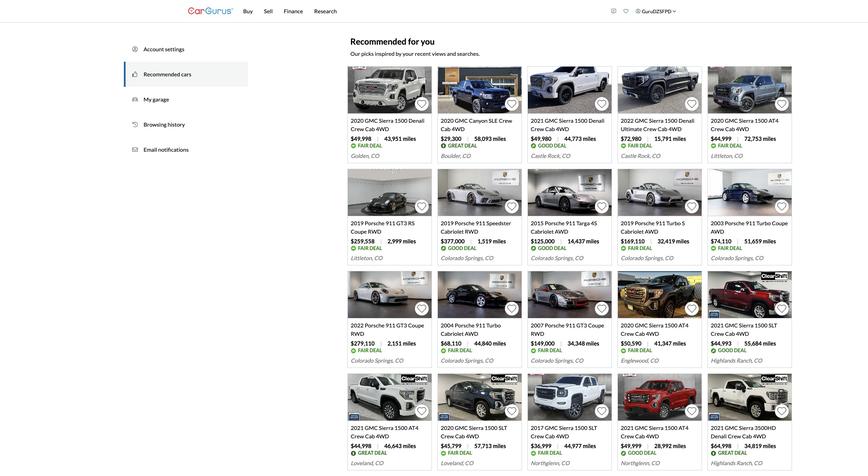 Task type: describe. For each thing, give the bounding box(es) containing it.
boulder,
[[441, 152, 461, 159]]

thumbs up image
[[132, 71, 138, 78]]

denali for 2020 gmc sierra 1500 denali crew cab 4wd
[[409, 117, 425, 124]]

saved cars image
[[624, 9, 629, 14]]

springs, for 44,840 miles
[[465, 357, 484, 364]]

2019 porsche 911 speedster cabriolet rwd image
[[438, 169, 522, 216]]

research
[[314, 8, 337, 14]]

envelope image
[[132, 146, 138, 153]]

miles for 44,773 miles
[[583, 135, 596, 142]]

notifications
[[158, 146, 189, 153]]

2021 gmc sierra 3500hd denali crew cab 4wd image
[[708, 374, 792, 421]]

2015 porsche 911 targa 4s cabriolet awd image
[[528, 169, 612, 216]]

1500 for 46,643
[[395, 425, 408, 431]]

at4 for 41,347 miles
[[679, 322, 689, 329]]

rwd inside the 2019 porsche 911 gt3 rs coupe rwd
[[368, 228, 381, 235]]

rs
[[408, 220, 415, 226]]

rwd for 2022 porsche 911 gt3 coupe rwd
[[351, 331, 364, 337]]

4wd inside 2020 gmc canyon sle crew cab 4wd
[[452, 126, 465, 132]]

deal for $49,998
[[370, 143, 382, 149]]

2007 porsche 911 gt3 coupe rwd
[[531, 322, 604, 337]]

miles for 1,519 miles
[[493, 238, 506, 244]]

58,093 miles
[[474, 135, 506, 142]]

fair for $44,999
[[718, 143, 729, 149]]

2021 gmc sierra 1500 slt crew cab 4wd
[[711, 322, 777, 337]]

cars
[[181, 71, 191, 77]]

sierra for 44,977 miles
[[559, 425, 574, 431]]

fair deal for $45,799
[[448, 450, 472, 456]]

ranch, for 55,684 miles
[[737, 357, 753, 364]]

$45,799
[[441, 443, 462, 450]]

sierra for 46,643 miles
[[379, 425, 394, 431]]

2021 gmc sierra 1500 denali crew cab 4wd
[[531, 117, 605, 132]]

34,819
[[744, 443, 762, 450]]

46,643
[[384, 443, 402, 450]]

fair deal for $49,998
[[358, 143, 382, 149]]

sierra for 15,791 miles
[[649, 117, 664, 124]]

browsing history link
[[124, 112, 248, 137]]

1500 for 55,684
[[755, 322, 768, 329]]

good for $377,000
[[448, 245, 463, 251]]

miles for 32,419 miles
[[676, 238, 689, 244]]

deal for $64,998
[[735, 450, 747, 456]]

porsche for $259,558
[[365, 220, 385, 226]]

good deal for $49,980
[[538, 143, 567, 149]]

2019 for 2019 porsche 911 turbo s cabriolet awd
[[621, 220, 634, 226]]

gmc for $45,799
[[455, 425, 468, 431]]

44,773 miles
[[564, 135, 596, 142]]

2021 gmc sierra 3500hd denali crew cab 4wd
[[711, 425, 776, 440]]

43,951 miles
[[384, 135, 416, 142]]

2017 gmc sierra 1500 slt crew cab 4wd
[[531, 425, 597, 440]]

41,347
[[654, 340, 672, 347]]

| for $64,998
[[737, 443, 739, 450]]

2020 gmc sierra 1500 at4 crew cab 4wd image for 72,753 miles
[[708, 67, 792, 114]]

deal for $68,110
[[460, 348, 472, 354]]

finance button
[[278, 0, 309, 22]]

sell
[[264, 8, 273, 14]]

miles for 41,347 miles
[[673, 340, 686, 347]]

2021 for $49,980
[[531, 117, 544, 124]]

springs, for 34,348 miles
[[555, 357, 574, 364]]

gurudzsfpd menu
[[608, 1, 680, 21]]

32,419 miles
[[658, 238, 689, 244]]

$149,000
[[531, 340, 555, 347]]

4s
[[591, 220, 597, 226]]

4wd for $49,999
[[646, 433, 659, 440]]

my garage link
[[124, 87, 248, 112]]

your
[[403, 50, 414, 57]]

fair deal for $50,590
[[628, 348, 652, 354]]

good for $49,999
[[628, 450, 643, 456]]

2015 porsche 911 targa 4s cabriolet awd
[[531, 220, 597, 235]]

deal for $149,000
[[550, 348, 562, 354]]

sierra for 72,753 miles
[[739, 117, 754, 124]]

$49,980
[[531, 135, 552, 142]]

| for $49,980
[[557, 135, 559, 142]]

castle for $72,980
[[621, 152, 636, 159]]

gmc for $49,998
[[365, 117, 378, 124]]

2020 gmc sierra 1500 at4 crew cab 4wd for 41,347 miles
[[621, 322, 689, 337]]

$169,110
[[621, 238, 645, 244]]

good deal for $49,999
[[628, 450, 657, 456]]

2019 porsche 911 turbo s cabriolet awd
[[621, 220, 685, 235]]

$44,998
[[351, 443, 372, 450]]

recent
[[415, 50, 431, 57]]

garage
[[153, 96, 169, 103]]

cargurus logo homepage link link
[[188, 1, 233, 21]]

history
[[168, 121, 185, 128]]

gmc for $44,998
[[365, 425, 378, 431]]

cab for $45,799
[[455, 433, 465, 440]]

deal for $44,993
[[734, 348, 747, 354]]

settings
[[165, 46, 184, 52]]

gmc for $29,300
[[455, 117, 468, 124]]

cab for $36,999
[[545, 433, 555, 440]]

2007 porsche 911 gt3 coupe rwd image
[[528, 272, 612, 319]]

2020 gmc sierra 1500 slt crew cab 4wd image
[[438, 374, 522, 421]]

by
[[396, 50, 402, 57]]

s
[[682, 220, 685, 226]]

and
[[447, 50, 456, 57]]

34,348 miles
[[568, 340, 599, 347]]

miles for 34,819 miles
[[763, 443, 776, 450]]

$49,999
[[621, 443, 642, 450]]

gmc for $49,980
[[545, 117, 558, 124]]

cab for $49,998
[[365, 126, 375, 132]]

2020 gmc sierra 1500 denali crew cab 4wd image
[[348, 67, 432, 114]]

great deal for $64,998
[[718, 450, 747, 456]]

research button
[[309, 0, 342, 22]]

4wd for $36,999
[[556, 433, 569, 440]]

2017
[[531, 425, 544, 431]]

41,347 miles
[[654, 340, 686, 347]]

fair deal for $74,110
[[718, 245, 742, 251]]

44,977
[[564, 443, 582, 450]]

englewood, co
[[621, 357, 659, 364]]

views
[[432, 50, 446, 57]]

gurudzsfpd menu item
[[632, 1, 680, 21]]

1,519 miles
[[478, 238, 506, 244]]

golden, co
[[351, 152, 379, 159]]

great deal for $44,998
[[358, 450, 387, 456]]

2019 porsche 911 gt3 rs coupe rwd
[[351, 220, 415, 235]]

55,684 miles
[[744, 340, 776, 347]]

2017 gmc sierra 1500 slt crew cab 4wd image
[[528, 374, 612, 421]]

cab inside 2020 gmc canyon sle crew cab 4wd
[[441, 126, 451, 132]]

miles for 15,791 miles
[[673, 135, 686, 142]]

1,519
[[478, 238, 492, 244]]

34,348
[[568, 340, 585, 347]]

2021 gmc sierra 1500 denali crew cab 4wd image
[[528, 67, 612, 114]]

46,643 miles
[[384, 443, 416, 450]]

$259,558
[[351, 238, 375, 244]]

deal for $29,300
[[465, 143, 477, 149]]

2019 porsche 911 turbo s cabriolet awd image
[[618, 169, 702, 216]]

2022 gmc sierra 1500 denali ultimate crew cab 4wd image
[[618, 67, 702, 114]]

gmc for $72,980
[[635, 117, 648, 124]]

deal for $72,980
[[640, 143, 652, 149]]

cargurus logo homepage link image
[[188, 1, 233, 21]]

$279,110
[[351, 340, 375, 347]]

| for $44,993
[[737, 340, 739, 347]]

finance
[[284, 8, 303, 14]]

| for $259,558
[[380, 238, 382, 244]]

car image
[[132, 96, 138, 103]]

| for $149,000
[[560, 340, 562, 347]]

recommended cars
[[144, 71, 191, 77]]

gmc for $44,999
[[725, 117, 738, 124]]

browsing
[[144, 121, 167, 128]]

crew inside 2020 gmc canyon sle crew cab 4wd
[[499, 117, 512, 124]]

browsing history
[[144, 121, 185, 128]]

picks
[[361, 50, 374, 57]]

cabriolet inside 2019 porsche 911 speedster cabriolet rwd
[[441, 228, 464, 235]]

recommended for you
[[350, 36, 435, 46]]

$49,998
[[351, 135, 372, 142]]

1500 for 44,977
[[575, 425, 588, 431]]

loveland, co for $44,998
[[351, 460, 383, 467]]

fair deal for $169,110
[[628, 245, 652, 251]]

crew for $49,999
[[621, 433, 634, 440]]

$64,998
[[711, 443, 732, 450]]

recommended for recommended cars
[[144, 71, 180, 77]]

fair for $49,998
[[358, 143, 369, 149]]

28,992
[[654, 443, 672, 450]]

$74,110
[[711, 238, 732, 244]]

2020 for $45,799
[[441, 425, 454, 431]]

deal for $50,590
[[640, 348, 652, 354]]

porsche for $125,000
[[545, 220, 565, 226]]

$50,590
[[621, 340, 642, 347]]

boulder, co
[[441, 152, 471, 159]]

buy button
[[238, 0, 258, 22]]

51,659
[[744, 238, 762, 244]]

colorado for $377,000
[[441, 255, 464, 262]]

gmc for $64,998
[[725, 425, 738, 431]]

| for $279,110
[[380, 340, 382, 347]]

58,093
[[474, 135, 492, 142]]

2004 porsche 911 turbo cabriolet awd
[[441, 322, 501, 337]]

add a car review image
[[612, 9, 616, 14]]

15,791
[[654, 135, 672, 142]]

miles for 55,684 miles
[[763, 340, 776, 347]]

2,151
[[388, 340, 402, 347]]

2020 gmc canyon sle crew cab 4wd
[[441, 117, 512, 132]]

$44,993
[[711, 340, 732, 347]]

recommended cars link
[[124, 62, 248, 87]]

miles for 44,840 miles
[[493, 340, 506, 347]]

user icon image
[[636, 9, 641, 14]]

2004 porsche 911 turbo cabriolet awd image
[[438, 272, 522, 319]]

springs, for 2,151 miles
[[375, 357, 394, 364]]

loveland, for $45,799
[[441, 460, 464, 467]]

fair deal for $279,110
[[358, 348, 382, 354]]



Task type: vqa. For each thing, say whether or not it's contained in the screenshot.
the 0
no



Task type: locate. For each thing, give the bounding box(es) containing it.
colorado down $377,000
[[441, 255, 464, 262]]

$29,300
[[441, 135, 462, 142]]

deal for $377,000
[[464, 245, 477, 251]]

fair for $149,000
[[538, 348, 549, 354]]

72,753 miles
[[744, 135, 776, 142]]

2022 inside 2022 porsche 911 gt3 coupe rwd
[[351, 322, 364, 329]]

1 horizontal spatial 2020 gmc sierra 1500 at4 crew cab 4wd image
[[708, 67, 792, 114]]

2020 up '$45,799'
[[441, 425, 454, 431]]

4wd for $64,998
[[753, 433, 766, 440]]

1 northglenn, from the left
[[531, 460, 560, 467]]

1 highlands from the top
[[711, 357, 735, 364]]

deal down $36,999
[[550, 450, 562, 456]]

colorado springs, co for $279,110
[[351, 357, 403, 364]]

awd inside "2019 porsche 911 turbo s cabriolet awd"
[[645, 228, 658, 235]]

0 horizontal spatial 2021 gmc sierra 1500 at4 crew cab 4wd
[[351, 425, 419, 440]]

denali up 44,773 miles
[[589, 117, 605, 124]]

deal down 44,773 on the top right of page
[[554, 143, 567, 149]]

2 horizontal spatial 2019
[[621, 220, 634, 226]]

at4 up 41,347 miles
[[679, 322, 689, 329]]

colorado springs, co down $377,000
[[441, 255, 493, 262]]

0 horizontal spatial rock,
[[547, 152, 561, 159]]

denali up $64,998
[[711, 433, 727, 440]]

good deal down $49,999
[[628, 450, 657, 456]]

porsche inside "2019 porsche 911 turbo s cabriolet awd"
[[635, 220, 655, 226]]

you
[[421, 36, 435, 46]]

1 horizontal spatial 2022
[[621, 117, 634, 124]]

2019 porsche 911 gt3 rs coupe rwd image
[[348, 169, 432, 216]]

targa
[[577, 220, 590, 226]]

0 horizontal spatial recommended
[[144, 71, 180, 77]]

14,437
[[568, 238, 585, 244]]

| for $49,998
[[377, 135, 379, 142]]

1500 inside 2022 gmc sierra 1500 denali ultimate crew cab 4wd
[[665, 117, 678, 124]]

0 vertical spatial ranch,
[[737, 357, 753, 364]]

fair for $279,110
[[358, 348, 369, 354]]

miles for 2,151 miles
[[403, 340, 416, 347]]

2 loveland, from the left
[[441, 460, 464, 467]]

fair deal down '$45,799'
[[448, 450, 472, 456]]

0 horizontal spatial loveland, co
[[351, 460, 383, 467]]

| for $49,999
[[647, 443, 649, 450]]

miles for 43,951 miles
[[403, 135, 416, 142]]

1 castle rock, co from the left
[[531, 152, 570, 159]]

2021
[[531, 117, 544, 124], [711, 322, 724, 329], [351, 425, 364, 431], [621, 425, 634, 431], [711, 425, 724, 431]]

1 horizontal spatial northglenn, co
[[621, 460, 660, 467]]

colorado
[[441, 255, 464, 262], [531, 255, 554, 262], [621, 255, 644, 262], [711, 255, 734, 262], [351, 357, 373, 364], [441, 357, 464, 364], [531, 357, 554, 364]]

| down 2021 gmc sierra 3500hd denali crew cab 4wd
[[737, 443, 739, 450]]

2 northglenn, from the left
[[621, 460, 650, 467]]

at4 up 28,992 miles
[[679, 425, 689, 431]]

0 horizontal spatial turbo
[[486, 322, 501, 329]]

chevron down image
[[673, 9, 676, 13]]

great down $44,998
[[358, 450, 374, 456]]

4wd up $29,300
[[452, 126, 465, 132]]

cabriolet up the $169,110
[[621, 228, 644, 235]]

crew up $50,590
[[621, 331, 634, 337]]

sierra inside 2021 gmc sierra 3500hd denali crew cab 4wd
[[739, 425, 754, 431]]

44,840 miles
[[474, 340, 506, 347]]

2020 inside 2020 gmc sierra 1500 slt crew cab 4wd
[[441, 425, 454, 431]]

43,951
[[384, 135, 402, 142]]

sle
[[489, 117, 498, 124]]

1 northglenn, co from the left
[[531, 460, 570, 467]]

gt3 for 2,999
[[396, 220, 407, 226]]

2 northglenn, co from the left
[[621, 460, 660, 467]]

0 horizontal spatial castle rock, co
[[531, 152, 570, 159]]

fair down $50,590
[[628, 348, 639, 354]]

crew for $44,998
[[351, 433, 364, 440]]

menu bar containing buy
[[233, 0, 608, 22]]

fair deal down $259,558
[[358, 245, 382, 251]]

2020 for $29,300
[[441, 117, 454, 124]]

turbo left s
[[667, 220, 681, 226]]

fair deal for $44,999
[[718, 143, 742, 149]]

911 inside "2019 porsche 911 turbo s cabriolet awd"
[[656, 220, 665, 226]]

2021 up $44,993
[[711, 322, 724, 329]]

turbo up "44,840 miles"
[[486, 322, 501, 329]]

springs, down the 34,348 at bottom
[[555, 357, 574, 364]]

0 vertical spatial 2020 gmc sierra 1500 at4 crew cab 4wd image
[[708, 67, 792, 114]]

for
[[408, 36, 419, 46]]

911 inside the 2019 porsche 911 gt3 rs coupe rwd
[[386, 220, 395, 226]]

2021 for $44,998
[[351, 425, 364, 431]]

2022 for 2022 gmc sierra 1500 denali ultimate crew cab 4wd
[[621, 117, 634, 124]]

good down $49,980
[[538, 143, 553, 149]]

sierra inside 2021 gmc sierra 1500 slt crew cab 4wd
[[739, 322, 754, 329]]

good
[[538, 143, 553, 149], [448, 245, 463, 251], [538, 245, 553, 251], [718, 348, 733, 354], [628, 450, 643, 456]]

1 horizontal spatial rock,
[[638, 152, 651, 159]]

great for $29,300
[[448, 143, 464, 149]]

4wd inside 2020 gmc sierra 1500 denali crew cab 4wd
[[376, 126, 389, 132]]

fair for $50,590
[[628, 348, 639, 354]]

sierra inside 2020 gmc sierra 1500 denali crew cab 4wd
[[379, 117, 394, 124]]

28,992 miles
[[654, 443, 686, 450]]

2020 gmc sierra 1500 slt crew cab 4wd
[[441, 425, 507, 440]]

0 vertical spatial highlands ranch, co
[[711, 357, 762, 364]]

1 highlands ranch, co from the top
[[711, 357, 762, 364]]

cabriolet inside 2015 porsche 911 targa 4s cabriolet awd
[[531, 228, 554, 235]]

4wd up "46,643"
[[376, 433, 389, 440]]

fair down $68,110
[[448, 348, 459, 354]]

great deal
[[448, 143, 477, 149], [358, 450, 387, 456], [718, 450, 747, 456]]

slt for 2017 gmc sierra 1500 slt crew cab 4wd
[[589, 425, 597, 431]]

2 loveland, co from the left
[[441, 460, 473, 467]]

| left 43,951
[[377, 135, 379, 142]]

2 2021 gmc sierra 1500 at4 crew cab 4wd from the left
[[621, 425, 689, 440]]

miles right 55,684
[[763, 340, 776, 347]]

highlands ranch, co
[[711, 357, 762, 364], [711, 460, 762, 467]]

highlands ranch, co down $44,993
[[711, 357, 762, 364]]

gmc inside 2021 gmc sierra 1500 denali crew cab 4wd
[[545, 117, 558, 124]]

| left the 34,348 at bottom
[[560, 340, 562, 347]]

inspired
[[375, 50, 395, 57]]

1500 inside 2021 gmc sierra 1500 slt crew cab 4wd
[[755, 322, 768, 329]]

2 highlands ranch, co from the top
[[711, 460, 762, 467]]

911
[[386, 220, 395, 226], [476, 220, 485, 226], [566, 220, 575, 226], [656, 220, 665, 226], [746, 220, 756, 226], [386, 322, 395, 329], [476, 322, 485, 329], [566, 322, 575, 329]]

2,151 miles
[[388, 340, 416, 347]]

crew inside 2017 gmc sierra 1500 slt crew cab 4wd
[[531, 433, 544, 440]]

history image
[[132, 121, 138, 128]]

turbo for 32,419
[[667, 220, 681, 226]]

cab inside 2020 gmc sierra 1500 slt crew cab 4wd
[[455, 433, 465, 440]]

gt3 inside 2007 porsche 911 gt3 coupe rwd
[[577, 322, 587, 329]]

2015
[[531, 220, 544, 226]]

rwd inside 2007 porsche 911 gt3 coupe rwd
[[531, 331, 544, 337]]

miles right 44,840
[[493, 340, 506, 347]]

gt3 up the 2,151 miles
[[396, 322, 407, 329]]

57,713 miles
[[474, 443, 506, 450]]

4wd up 44,977
[[556, 433, 569, 440]]

great deal up 'boulder, co'
[[448, 143, 477, 149]]

2 horizontal spatial turbo
[[757, 220, 771, 226]]

colorado for $149,000
[[531, 357, 554, 364]]

fair for $169,110
[[628, 245, 639, 251]]

crew up $44,999
[[711, 126, 724, 132]]

2021 gmc sierra 1500 at4 crew cab 4wd image for 46,643 miles
[[348, 374, 432, 421]]

2004
[[441, 322, 454, 329]]

2 rock, from the left
[[638, 152, 651, 159]]

2019 inside "2019 porsche 911 turbo s cabriolet awd"
[[621, 220, 634, 226]]

fair deal down $74,110
[[718, 245, 742, 251]]

littleton, co for $259,558
[[351, 255, 382, 262]]

sierra inside 2022 gmc sierra 1500 denali ultimate crew cab 4wd
[[649, 117, 664, 124]]

crew up $44,993
[[711, 331, 724, 337]]

gmc inside 2020 gmc sierra 1500 denali crew cab 4wd
[[365, 117, 378, 124]]

0 horizontal spatial littleton,
[[351, 255, 373, 262]]

denali inside 2021 gmc sierra 1500 denali crew cab 4wd
[[589, 117, 605, 124]]

gurudzsfpd
[[642, 8, 672, 14]]

gmc up $44,999
[[725, 117, 738, 124]]

crew for $49,980
[[531, 126, 544, 132]]

1 vertical spatial littleton,
[[351, 255, 373, 262]]

gmc inside 2021 gmc sierra 1500 slt crew cab 4wd
[[725, 322, 738, 329]]

fair down $44,999
[[718, 143, 729, 149]]

northglenn,
[[531, 460, 560, 467], [621, 460, 650, 467]]

sierra
[[379, 117, 394, 124], [559, 117, 574, 124], [649, 117, 664, 124], [739, 117, 754, 124], [649, 322, 664, 329], [739, 322, 754, 329], [379, 425, 394, 431], [469, 425, 484, 431], [559, 425, 574, 431], [649, 425, 664, 431], [739, 425, 754, 431]]

1 2019 from the left
[[351, 220, 364, 226]]

rock,
[[547, 152, 561, 159], [638, 152, 651, 159]]

highlands
[[711, 357, 735, 364], [711, 460, 735, 467]]

2020 up $29,300
[[441, 117, 454, 124]]

fair deal for $72,980
[[628, 143, 652, 149]]

1 2021 gmc sierra 1500 at4 crew cab 4wd from the left
[[351, 425, 419, 440]]

1 horizontal spatial recommended
[[350, 36, 407, 46]]

ultimate
[[621, 126, 642, 132]]

our
[[350, 50, 360, 57]]

911 inside 2007 porsche 911 gt3 coupe rwd
[[566, 322, 575, 329]]

14,437 miles
[[568, 238, 599, 244]]

deal for $49,999
[[644, 450, 657, 456]]

great deal down $44,998
[[358, 450, 387, 456]]

gmc inside 2020 gmc canyon sle crew cab 4wd
[[455, 117, 468, 124]]

911 inside 2019 porsche 911 speedster cabriolet rwd
[[476, 220, 485, 226]]

1 horizontal spatial 2021 gmc sierra 1500 at4 crew cab 4wd image
[[618, 374, 702, 421]]

littleton, for $44,999
[[711, 152, 733, 159]]

rwd up $259,558
[[368, 228, 381, 235]]

crew inside 2021 gmc sierra 3500hd denali crew cab 4wd
[[728, 433, 741, 440]]

sell button
[[258, 0, 278, 22]]

cab inside 2021 gmc sierra 3500hd denali crew cab 4wd
[[742, 433, 752, 440]]

denali inside 2022 gmc sierra 1500 denali ultimate crew cab 4wd
[[679, 117, 695, 124]]

1 horizontal spatial castle
[[621, 152, 636, 159]]

44,977 miles
[[564, 443, 596, 450]]

gmc up $64,998
[[725, 425, 738, 431]]

crew up '$45,799'
[[441, 433, 454, 440]]

2 ranch, from the top
[[737, 460, 753, 467]]

fair for $259,558
[[358, 245, 369, 251]]

1 castle from the left
[[531, 152, 546, 159]]

northglenn, co down $49,999
[[621, 460, 660, 467]]

1500 inside 2020 gmc sierra 1500 denali crew cab 4wd
[[395, 117, 408, 124]]

turbo inside "2019 porsche 911 turbo s cabriolet awd"
[[667, 220, 681, 226]]

2022 for 2022 porsche 911 gt3 coupe rwd
[[351, 322, 364, 329]]

springs, for 14,437 miles
[[555, 255, 574, 262]]

gmc
[[365, 117, 378, 124], [455, 117, 468, 124], [545, 117, 558, 124], [635, 117, 648, 124], [725, 117, 738, 124], [635, 322, 648, 329], [725, 322, 738, 329], [365, 425, 378, 431], [455, 425, 468, 431], [545, 425, 558, 431], [635, 425, 648, 431], [725, 425, 738, 431]]

34,819 miles
[[744, 443, 776, 450]]

1 vertical spatial 2020 gmc sierra 1500 at4 crew cab 4wd image
[[618, 272, 702, 319]]

fair down $72,980
[[628, 143, 639, 149]]

1 ranch, from the top
[[737, 357, 753, 364]]

2021 inside 2021 gmc sierra 1500 denali crew cab 4wd
[[531, 117, 544, 124]]

0 horizontal spatial 2019
[[351, 220, 364, 226]]

911 inside 2003 porsche 911 turbo coupe awd
[[746, 220, 756, 226]]

porsche up $377,000
[[455, 220, 475, 226]]

crew
[[499, 117, 512, 124], [351, 126, 364, 132], [531, 126, 544, 132], [643, 126, 657, 132], [711, 126, 724, 132], [621, 331, 634, 337], [711, 331, 724, 337], [351, 433, 364, 440], [441, 433, 454, 440], [531, 433, 544, 440], [621, 433, 634, 440], [728, 433, 741, 440]]

4wd inside 2022 gmc sierra 1500 denali ultimate crew cab 4wd
[[669, 126, 682, 132]]

cab for $44,999
[[725, 126, 735, 132]]

denali up '43,951 miles'
[[409, 117, 425, 124]]

4wd up 57,713
[[466, 433, 479, 440]]

awd inside the 2004 porsche 911 turbo cabriolet awd
[[465, 331, 478, 337]]

colorado springs, co down $149,000
[[531, 357, 583, 364]]

denali inside 2021 gmc sierra 3500hd denali crew cab 4wd
[[711, 433, 727, 440]]

porsche inside the 2004 porsche 911 turbo cabriolet awd
[[455, 322, 475, 329]]

sierra for 55,684 miles
[[739, 322, 754, 329]]

1 vertical spatial highlands ranch, co
[[711, 460, 762, 467]]

| left 44,977
[[557, 443, 559, 450]]

cab for $44,998
[[365, 433, 375, 440]]

porsche inside the 2019 porsche 911 gt3 rs coupe rwd
[[365, 220, 385, 226]]

gmc for $36,999
[[545, 425, 558, 431]]

0 vertical spatial recommended
[[350, 36, 407, 46]]

1 2021 gmc sierra 1500 at4 crew cab 4wd image from the left
[[348, 374, 432, 421]]

$377,000
[[441, 238, 465, 244]]

2021 inside 2021 gmc sierra 3500hd denali crew cab 4wd
[[711, 425, 724, 431]]

2 castle rock, co from the left
[[621, 152, 660, 159]]

porsche right '2015'
[[545, 220, 565, 226]]

2 horizontal spatial great deal
[[718, 450, 747, 456]]

sierra up 55,684
[[739, 322, 754, 329]]

cab inside 2021 gmc sierra 1500 slt crew cab 4wd
[[725, 331, 735, 337]]

2020 inside 2020 gmc canyon sle crew cab 4wd
[[441, 117, 454, 124]]

1 horizontal spatial great deal
[[448, 143, 477, 149]]

cab up $49,998
[[365, 126, 375, 132]]

turbo
[[667, 220, 681, 226], [757, 220, 771, 226], [486, 322, 501, 329]]

miles right 43,951
[[403, 135, 416, 142]]

1 horizontal spatial castle rock, co
[[621, 152, 660, 159]]

porsche inside 2007 porsche 911 gt3 coupe rwd
[[545, 322, 565, 329]]

gmc left canyon
[[455, 117, 468, 124]]

cab inside 2022 gmc sierra 1500 denali ultimate crew cab 4wd
[[658, 126, 668, 132]]

1500 for 28,992
[[665, 425, 678, 431]]

2 horizontal spatial slt
[[769, 322, 777, 329]]

1 horizontal spatial slt
[[589, 425, 597, 431]]

highlands down $64,998
[[711, 460, 735, 467]]

0 horizontal spatial 2020 gmc sierra 1500 at4 crew cab 4wd
[[621, 322, 689, 337]]

cab inside 2020 gmc sierra 1500 denali crew cab 4wd
[[365, 126, 375, 132]]

awd inside 2003 porsche 911 turbo coupe awd
[[711, 228, 724, 235]]

cab for $44,993
[[725, 331, 735, 337]]

55,684
[[744, 340, 762, 347]]

0 horizontal spatial great
[[358, 450, 374, 456]]

user circle image
[[132, 46, 138, 53]]

1 loveland, co from the left
[[351, 460, 383, 467]]

2021 for $44,993
[[711, 322, 724, 329]]

1 rock, from the left
[[547, 152, 561, 159]]

at4
[[769, 117, 779, 124], [679, 322, 689, 329], [409, 425, 419, 431], [679, 425, 689, 431]]

crew inside 2021 gmc sierra 1500 denali crew cab 4wd
[[531, 126, 544, 132]]

crew down 2017 on the right bottom of the page
[[531, 433, 544, 440]]

1 horizontal spatial loveland,
[[441, 460, 464, 467]]

2003
[[711, 220, 724, 226]]

recommended for recommended for you
[[350, 36, 407, 46]]

cabriolet
[[441, 228, 464, 235], [531, 228, 554, 235], [621, 228, 644, 235], [441, 331, 464, 337]]

good for $44,993
[[718, 348, 733, 354]]

|
[[377, 135, 379, 142], [467, 135, 469, 142], [557, 135, 559, 142], [647, 135, 649, 142], [737, 135, 739, 142], [380, 238, 382, 244], [470, 238, 472, 244], [560, 238, 562, 244], [650, 238, 652, 244], [737, 238, 739, 244], [380, 340, 382, 347], [467, 340, 469, 347], [560, 340, 562, 347], [647, 340, 649, 347], [737, 340, 739, 347], [377, 443, 379, 450], [467, 443, 469, 450], [557, 443, 559, 450], [647, 443, 649, 450], [737, 443, 739, 450]]

miles for 28,992 miles
[[673, 443, 686, 450]]

springs, for 1,519 miles
[[465, 255, 484, 262]]

0 horizontal spatial 2020 gmc sierra 1500 at4 crew cab 4wd image
[[618, 272, 702, 319]]

1 vertical spatial 2020 gmc sierra 1500 at4 crew cab 4wd
[[621, 322, 689, 337]]

0 horizontal spatial littleton, co
[[351, 255, 382, 262]]

1500 for 57,713
[[485, 425, 498, 431]]

0 vertical spatial littleton,
[[711, 152, 733, 159]]

colorado down $279,110
[[351, 357, 373, 364]]

gmc up 'ultimate' on the right of the page
[[635, 117, 648, 124]]

cab up $44,993
[[725, 331, 735, 337]]

gmc for $44,993
[[725, 322, 738, 329]]

slt inside 2021 gmc sierra 1500 slt crew cab 4wd
[[769, 322, 777, 329]]

highlands down $44,993
[[711, 357, 735, 364]]

911 for 1,519 miles
[[476, 220, 485, 226]]

highlands for $64,998
[[711, 460, 735, 467]]

$125,000
[[531, 238, 555, 244]]

0 horizontal spatial castle
[[531, 152, 546, 159]]

1 horizontal spatial great
[[448, 143, 464, 149]]

sierra inside 2017 gmc sierra 1500 slt crew cab 4wd
[[559, 425, 574, 431]]

2020 inside 2020 gmc sierra 1500 denali crew cab 4wd
[[351, 117, 364, 124]]

email notifications link
[[124, 137, 248, 162]]

slt inside 2017 gmc sierra 1500 slt crew cab 4wd
[[589, 425, 597, 431]]

turbo inside 2003 porsche 911 turbo coupe awd
[[757, 220, 771, 226]]

at4 for 46,643 miles
[[409, 425, 419, 431]]

speedster
[[486, 220, 511, 226]]

1 vertical spatial 2022
[[351, 322, 364, 329]]

4wd inside 2021 gmc sierra 1500 denali crew cab 4wd
[[556, 126, 569, 132]]

1500
[[395, 117, 408, 124], [575, 117, 588, 124], [665, 117, 678, 124], [755, 117, 768, 124], [665, 322, 678, 329], [755, 322, 768, 329], [395, 425, 408, 431], [485, 425, 498, 431], [575, 425, 588, 431], [665, 425, 678, 431]]

911 inside the 2004 porsche 911 turbo cabriolet awd
[[476, 322, 485, 329]]

crew inside 2021 gmc sierra 1500 slt crew cab 4wd
[[711, 331, 724, 337]]

miles for 34,348 miles
[[586, 340, 599, 347]]

springs, for 51,659 miles
[[735, 255, 754, 262]]

0 vertical spatial highlands
[[711, 357, 735, 364]]

account
[[144, 46, 164, 52]]

springs,
[[465, 255, 484, 262], [555, 255, 574, 262], [645, 255, 664, 262], [735, 255, 754, 262], [375, 357, 394, 364], [465, 357, 484, 364], [555, 357, 574, 364]]

| for $377,000
[[470, 238, 472, 244]]

coupe inside 2007 porsche 911 gt3 coupe rwd
[[588, 322, 604, 329]]

2021 gmc sierra 1500 at4 crew cab 4wd image
[[348, 374, 432, 421], [618, 374, 702, 421]]

15,791 miles
[[654, 135, 686, 142]]

rwd up 1,519
[[465, 228, 478, 235]]

searches.
[[457, 50, 480, 57]]

2 2019 from the left
[[441, 220, 454, 226]]

my garage
[[144, 96, 169, 103]]

loveland, co for $45,799
[[441, 460, 473, 467]]

2021 inside 2021 gmc sierra 1500 slt crew cab 4wd
[[711, 322, 724, 329]]

coupe inside the 2019 porsche 911 gt3 rs coupe rwd
[[351, 228, 367, 235]]

| left 41,347
[[647, 340, 649, 347]]

porsche inside 2019 porsche 911 speedster cabriolet rwd
[[455, 220, 475, 226]]

good down $377,000
[[448, 245, 463, 251]]

loveland,
[[351, 460, 374, 467], [441, 460, 464, 467]]

colorado down $125,000
[[531, 255, 554, 262]]

deal up englewood, co
[[640, 348, 652, 354]]

gt3
[[396, 220, 407, 226], [396, 322, 407, 329], [577, 322, 587, 329]]

deal down $72,980
[[640, 143, 652, 149]]

cab up $44,998
[[365, 433, 375, 440]]

colorado springs, co for $169,110
[[621, 255, 673, 262]]

rwd for 2007 porsche 911 gt3 coupe rwd
[[531, 331, 544, 337]]

4wd for $49,980
[[556, 126, 569, 132]]

sierra up 57,713
[[469, 425, 484, 431]]

32,419
[[658, 238, 675, 244]]

2 2021 gmc sierra 1500 at4 crew cab 4wd image from the left
[[618, 374, 702, 421]]

ranch, for 34,819 miles
[[737, 460, 753, 467]]

911 up 44,840
[[476, 322, 485, 329]]

account settings link
[[124, 37, 248, 62]]

2021 gmc sierra 1500 slt crew cab 4wd image
[[708, 272, 792, 319]]

1 horizontal spatial loveland, co
[[441, 460, 473, 467]]

canyon
[[469, 117, 488, 124]]

coupe up $259,558
[[351, 228, 367, 235]]

fair down $149,000
[[538, 348, 549, 354]]

1500 for 72,753
[[755, 117, 768, 124]]

miles for 46,643 miles
[[403, 443, 416, 450]]

crew inside 2020 gmc sierra 1500 denali crew cab 4wd
[[351, 126, 364, 132]]

colorado for $169,110
[[621, 255, 644, 262]]

1 horizontal spatial 2021 gmc sierra 1500 at4 crew cab 4wd
[[621, 425, 689, 440]]

cab inside 2017 gmc sierra 1500 slt crew cab 4wd
[[545, 433, 555, 440]]

deal for $125,000
[[554, 245, 567, 251]]

1 vertical spatial ranch,
[[737, 460, 753, 467]]

gmc inside 2021 gmc sierra 3500hd denali crew cab 4wd
[[725, 425, 738, 431]]

gmc inside 2017 gmc sierra 1500 slt crew cab 4wd
[[545, 425, 558, 431]]

deal
[[370, 143, 382, 149], [465, 143, 477, 149], [554, 143, 567, 149], [640, 143, 652, 149], [730, 143, 742, 149], [370, 245, 382, 251], [464, 245, 477, 251], [554, 245, 567, 251], [640, 245, 652, 251], [730, 245, 742, 251], [370, 348, 382, 354], [460, 348, 472, 354], [550, 348, 562, 354], [640, 348, 652, 354], [734, 348, 747, 354], [375, 450, 387, 456], [460, 450, 472, 456], [550, 450, 562, 456], [644, 450, 657, 456], [735, 450, 747, 456]]

1 horizontal spatial 2019
[[441, 220, 454, 226]]

2,999
[[388, 238, 402, 244]]

0 horizontal spatial slt
[[499, 425, 507, 431]]

sierra inside 2021 gmc sierra 1500 denali crew cab 4wd
[[559, 117, 574, 124]]

porsche
[[365, 220, 385, 226], [455, 220, 475, 226], [545, 220, 565, 226], [635, 220, 655, 226], [725, 220, 745, 226], [365, 322, 385, 329], [455, 322, 475, 329], [545, 322, 565, 329]]

2022
[[621, 117, 634, 124], [351, 322, 364, 329]]

1 horizontal spatial northglenn,
[[621, 460, 650, 467]]

castle rock, co for $72,980
[[621, 152, 660, 159]]

coupe inside 2022 porsche 911 gt3 coupe rwd
[[408, 322, 424, 329]]

1500 inside 2020 gmc sierra 1500 slt crew cab 4wd
[[485, 425, 498, 431]]

recommended
[[350, 36, 407, 46], [144, 71, 180, 77]]

coupe for 2022 porsche 911 gt3 coupe rwd
[[408, 322, 424, 329]]

2 horizontal spatial great
[[718, 450, 734, 456]]

4wd inside 2021 gmc sierra 3500hd denali crew cab 4wd
[[753, 433, 766, 440]]

crew inside 2022 gmc sierra 1500 denali ultimate crew cab 4wd
[[643, 126, 657, 132]]

miles right 44,773 on the top right of page
[[583, 135, 596, 142]]

2019 inside the 2019 porsche 911 gt3 rs coupe rwd
[[351, 220, 364, 226]]

porsche inside 2022 porsche 911 gt3 coupe rwd
[[365, 322, 385, 329]]

gt3 inside the 2019 porsche 911 gt3 rs coupe rwd
[[396, 220, 407, 226]]

slt inside 2020 gmc sierra 1500 slt crew cab 4wd
[[499, 425, 507, 431]]

littleton, down $259,558
[[351, 255, 373, 262]]

1 vertical spatial highlands
[[711, 460, 735, 467]]

deal down $74,110
[[730, 245, 742, 251]]

springs, for 32,419 miles
[[645, 255, 664, 262]]

great down $64,998
[[718, 450, 734, 456]]

2 castle from the left
[[621, 152, 636, 159]]

0 horizontal spatial 2022
[[351, 322, 364, 329]]

$36,999
[[531, 443, 552, 450]]

911 for 2,999 miles
[[386, 220, 395, 226]]

2019 inside 2019 porsche 911 speedster cabriolet rwd
[[441, 220, 454, 226]]

northglenn, for $49,999
[[621, 460, 650, 467]]

3500hd
[[755, 425, 776, 431]]

porsche inside 2015 porsche 911 targa 4s cabriolet awd
[[545, 220, 565, 226]]

1500 inside 2017 gmc sierra 1500 slt crew cab 4wd
[[575, 425, 588, 431]]

colorado for $125,000
[[531, 255, 554, 262]]

2022 inside 2022 gmc sierra 1500 denali ultimate crew cab 4wd
[[621, 117, 634, 124]]

2019
[[351, 220, 364, 226], [441, 220, 454, 226], [621, 220, 634, 226]]

51,659 miles
[[744, 238, 776, 244]]

3 2019 from the left
[[621, 220, 634, 226]]

$68,110
[[441, 340, 462, 347]]

4wd inside 2020 gmc sierra 1500 slt crew cab 4wd
[[466, 433, 479, 440]]

deal for $36,999
[[550, 450, 562, 456]]

deal for $49,980
[[554, 143, 567, 149]]

good deal for $44,993
[[718, 348, 747, 354]]

gmc for $49,999
[[635, 425, 648, 431]]

fair
[[358, 143, 369, 149], [628, 143, 639, 149], [718, 143, 729, 149], [358, 245, 369, 251], [628, 245, 639, 251], [718, 245, 729, 251], [358, 348, 369, 354], [448, 348, 459, 354], [538, 348, 549, 354], [628, 348, 639, 354], [448, 450, 459, 456], [538, 450, 549, 456]]

good deal down $125,000
[[538, 245, 567, 251]]

deal for $259,558
[[370, 245, 382, 251]]

turbo inside the 2004 porsche 911 turbo cabriolet awd
[[486, 322, 501, 329]]

0 horizontal spatial great deal
[[358, 450, 387, 456]]

911 inside 2015 porsche 911 targa 4s cabriolet awd
[[566, 220, 575, 226]]

0 horizontal spatial loveland,
[[351, 460, 374, 467]]

rwd inside 2019 porsche 911 speedster cabriolet rwd
[[465, 228, 478, 235]]

2020 up $44,999
[[711, 117, 724, 124]]

1 vertical spatial littleton, co
[[351, 255, 382, 262]]

4wd for $50,590
[[646, 331, 659, 337]]

deal for $44,998
[[375, 450, 387, 456]]

911 for 44,840 miles
[[476, 322, 485, 329]]

2020 gmc sierra 1500 at4 crew cab 4wd image
[[708, 67, 792, 114], [618, 272, 702, 319]]

911 for 14,437 miles
[[566, 220, 575, 226]]

my
[[144, 96, 152, 103]]

menu bar
[[233, 0, 608, 22]]

crew inside 2020 gmc sierra 1500 slt crew cab 4wd
[[441, 433, 454, 440]]

0 vertical spatial littleton, co
[[711, 152, 743, 159]]

4wd
[[376, 126, 389, 132], [452, 126, 465, 132], [556, 126, 569, 132], [669, 126, 682, 132], [736, 126, 749, 132], [646, 331, 659, 337], [736, 331, 749, 337], [376, 433, 389, 440], [466, 433, 479, 440], [556, 433, 569, 440], [646, 433, 659, 440], [753, 433, 766, 440]]

turbo for 51,659
[[757, 220, 771, 226]]

crew for $49,998
[[351, 126, 364, 132]]

4wd for $44,993
[[736, 331, 749, 337]]

gt3 up 34,348 miles
[[577, 322, 587, 329]]

email
[[144, 146, 157, 153]]

cab up $36,999
[[545, 433, 555, 440]]

porsche for $74,110
[[725, 220, 745, 226]]

fair deal down $149,000
[[538, 348, 562, 354]]

sierra for 43,951 miles
[[379, 117, 394, 124]]

fair down $259,558
[[358, 245, 369, 251]]

0 horizontal spatial northglenn,
[[531, 460, 560, 467]]

fair deal for $259,558
[[358, 245, 382, 251]]

2022 porsche 911 gt3 coupe rwd image
[[348, 272, 432, 319]]

fair deal up englewood, co
[[628, 348, 652, 354]]

littleton,
[[711, 152, 733, 159], [351, 255, 373, 262]]

denali inside 2020 gmc sierra 1500 denali crew cab 4wd
[[409, 117, 425, 124]]

northglenn, co for $49,999
[[621, 460, 660, 467]]

4wd up 72,753
[[736, 126, 749, 132]]

cab inside 2021 gmc sierra 1500 denali crew cab 4wd
[[545, 126, 555, 132]]

awd inside 2015 porsche 911 targa 4s cabriolet awd
[[555, 228, 568, 235]]

0 horizontal spatial 2021 gmc sierra 1500 at4 crew cab 4wd image
[[348, 374, 432, 421]]

sierra up 41,347
[[649, 322, 664, 329]]

gt3 inside 2022 porsche 911 gt3 coupe rwd
[[396, 322, 407, 329]]

porsche inside 2003 porsche 911 turbo coupe awd
[[725, 220, 745, 226]]

| down "2019 porsche 911 turbo s cabriolet awd"
[[650, 238, 652, 244]]

littleton, co down $44,999
[[711, 152, 743, 159]]

2020 gmc canyon sle crew cab 4wd image
[[438, 67, 522, 114]]

loveland, for $44,998
[[351, 460, 374, 467]]

1 loveland, from the left
[[351, 460, 374, 467]]

4wd for $45,799
[[466, 433, 479, 440]]

miles right "46,643"
[[403, 443, 416, 450]]

2019 porsche 911 speedster cabriolet rwd
[[441, 220, 511, 235]]

911 inside 2022 porsche 911 gt3 coupe rwd
[[386, 322, 395, 329]]

cabriolet inside the 2004 porsche 911 turbo cabriolet awd
[[441, 331, 464, 337]]

2021 gmc sierra 1500 at4 crew cab 4wd up 28,992
[[621, 425, 689, 440]]

denali up 15,791 miles
[[679, 117, 695, 124]]

golden,
[[351, 152, 370, 159]]

0 vertical spatial 2020 gmc sierra 1500 at4 crew cab 4wd
[[711, 117, 779, 132]]

gmc inside 2022 gmc sierra 1500 denali ultimate crew cab 4wd
[[635, 117, 648, 124]]

0 vertical spatial 2022
[[621, 117, 634, 124]]

1 vertical spatial recommended
[[144, 71, 180, 77]]

| left 2,999
[[380, 238, 382, 244]]

4wd inside 2017 gmc sierra 1500 slt crew cab 4wd
[[556, 433, 569, 440]]

colorado down $68,110
[[441, 357, 464, 364]]

porsche right 2003
[[725, 220, 745, 226]]

0 horizontal spatial northglenn, co
[[531, 460, 570, 467]]

2 highlands from the top
[[711, 460, 735, 467]]

crew for $44,993
[[711, 331, 724, 337]]

gt3 for 34,348
[[577, 322, 587, 329]]

rwd inside 2022 porsche 911 gt3 coupe rwd
[[351, 331, 364, 337]]

1500 inside 2021 gmc sierra 1500 denali crew cab 4wd
[[575, 117, 588, 124]]

2003 porsche 911 turbo coupe awd image
[[708, 169, 792, 216]]

1 horizontal spatial littleton,
[[711, 152, 733, 159]]

northglenn, co down $36,999
[[531, 460, 570, 467]]

sierra inside 2020 gmc sierra 1500 slt crew cab 4wd
[[469, 425, 484, 431]]

1 horizontal spatial turbo
[[667, 220, 681, 226]]

| left "46,643"
[[377, 443, 379, 450]]

castle rock, co down $49,980
[[531, 152, 570, 159]]

1 horizontal spatial littleton, co
[[711, 152, 743, 159]]

1 horizontal spatial 2020 gmc sierra 1500 at4 crew cab 4wd
[[711, 117, 779, 132]]

2021 up $64,998
[[711, 425, 724, 431]]

1500 up '43,951 miles'
[[395, 117, 408, 124]]

| left 28,992
[[647, 443, 649, 450]]

4wd inside 2021 gmc sierra 1500 slt crew cab 4wd
[[736, 331, 749, 337]]

| left 58,093
[[467, 135, 469, 142]]

coupe inside 2003 porsche 911 turbo coupe awd
[[772, 220, 788, 226]]

cabriolet inside "2019 porsche 911 turbo s cabriolet awd"
[[621, 228, 644, 235]]



